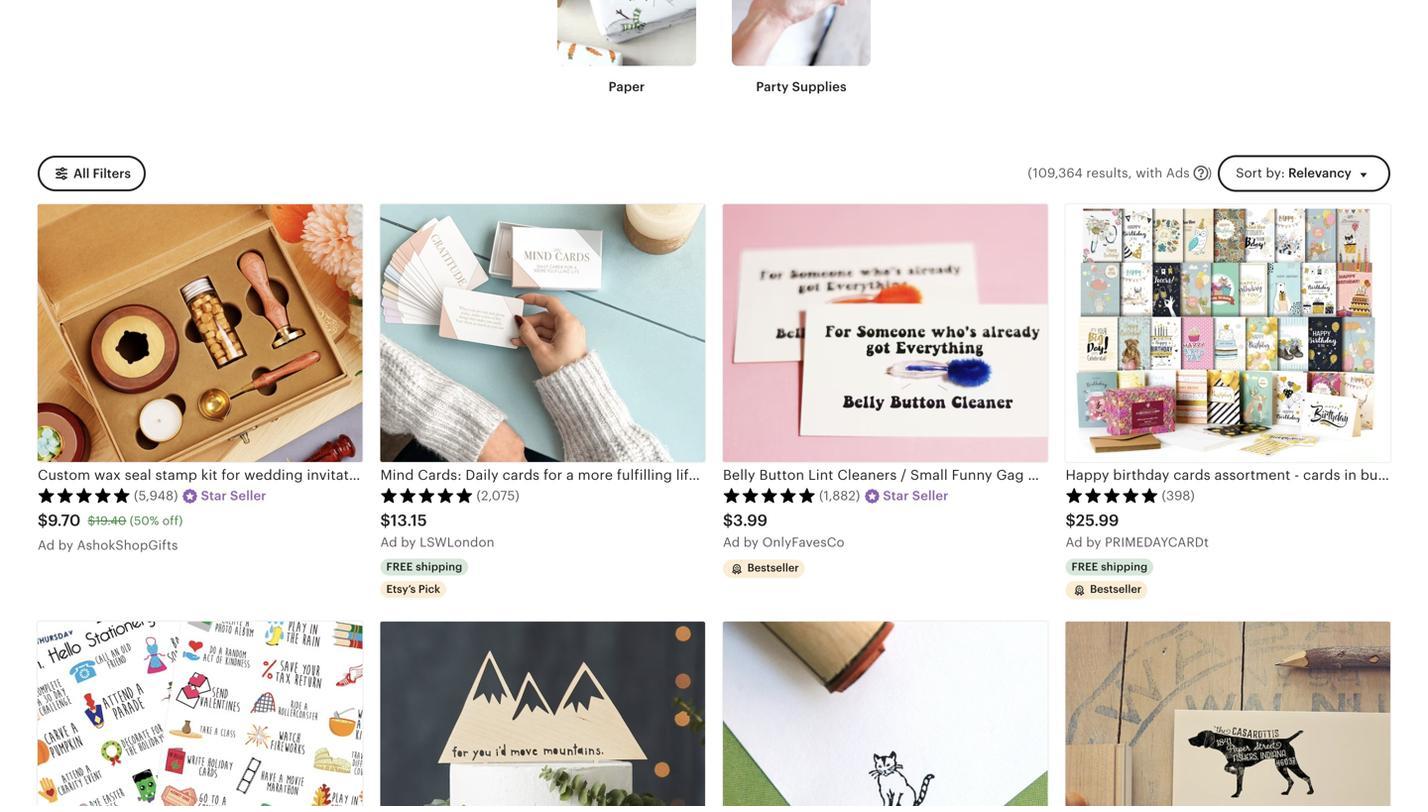 Task type: vqa. For each thing, say whether or not it's contained in the screenshot.
1st 11 from the left
no



Task type: describe. For each thing, give the bounding box(es) containing it.
$ 13.15 a d b y lswlondon
[[381, 512, 495, 550]]

happy birthday cards assortment - cards in bulk -  40 pack unique designs with envelopes - birthday card men women kids - greetings inside image
[[1066, 204, 1391, 462]]

5 out of 5 stars image for 25.99
[[1066, 488, 1160, 503]]

onlyfavesco
[[763, 535, 845, 550]]

someone
[[1126, 467, 1190, 483]]

button
[[760, 467, 805, 483]]

a down $ 9.70 $ 19.40 (50% off)
[[38, 538, 47, 553]]

ads
[[1167, 166, 1191, 181]]

a for 13.15
[[381, 535, 390, 550]]

d down 9.70
[[46, 538, 55, 553]]

y for 3.99
[[752, 535, 759, 550]]

( 109,364 results,
[[1028, 166, 1133, 181]]

(2,075)
[[477, 489, 520, 504]]

belly button lint cleaners / small funny gag gift idea / for someone who has everything gift image
[[723, 204, 1048, 462]]

$ for 9.70
[[38, 512, 48, 530]]

0 horizontal spatial bestseller
[[748, 562, 800, 575]]

b down 9.70
[[58, 538, 67, 553]]

star for (1,882)
[[883, 489, 909, 504]]

$ 25.99 a d b y primedaycardt
[[1066, 512, 1210, 550]]

star seller for (5,948)
[[201, 489, 267, 504]]

1 5 out of 5 stars image from the left
[[38, 488, 131, 503]]

idea
[[1057, 467, 1087, 483]]

$ for 25.99
[[1066, 512, 1076, 530]]

pick
[[419, 584, 441, 596]]

relevancy
[[1289, 166, 1352, 181]]

free shipping etsy's pick
[[387, 561, 463, 596]]

paper
[[609, 79, 645, 94]]

cat rubber stamp image
[[723, 622, 1048, 807]]

(1,882)
[[820, 489, 861, 504]]

sort by: relevancy
[[1237, 166, 1352, 181]]

shipping for free shipping
[[1102, 561, 1148, 574]]

25.99
[[1076, 512, 1120, 530]]

belly button lint cleaners / small funny gag gift idea / for someone who has everything gift
[[723, 467, 1358, 483]]

19.40
[[95, 515, 126, 528]]

y for 25.99
[[1095, 535, 1102, 550]]

$ 9.70 $ 19.40 (50% off)
[[38, 512, 183, 530]]

all filters
[[73, 166, 131, 181]]

funny
[[952, 467, 993, 483]]

small
[[911, 467, 948, 483]]

(5,948)
[[134, 489, 178, 504]]

etsy's
[[387, 584, 416, 596]]

109,364
[[1033, 166, 1083, 181]]

1 horizontal spatial bestseller
[[1091, 584, 1142, 596]]

$ inside $ 9.70 $ 19.40 (50% off)
[[88, 515, 95, 528]]

mind cards: daily cards for a more fulfilling life - increase wellbeing & boost your mood | gratitude | self gift | christmas present image
[[381, 204, 706, 462]]

off)
[[163, 515, 183, 528]]

custom wax seal stamp kit for wedding invitation , custom wax stamp kit for gift , wax seal kit , initial wax seal stamp custom for gift image
[[38, 204, 363, 462]]

b for 13.15
[[401, 535, 409, 550]]

party
[[756, 79, 789, 94]]

y down 9.70
[[66, 538, 73, 553]]

$ 3.99 a d b y onlyfavesco
[[723, 512, 845, 550]]



Task type: locate. For each thing, give the bounding box(es) containing it.
$ up the free shipping etsy's pick
[[381, 512, 391, 530]]

gift
[[1028, 467, 1054, 483], [1333, 467, 1358, 483]]

0 horizontal spatial star seller
[[201, 489, 267, 504]]

1 vertical spatial bestseller
[[1091, 584, 1142, 596]]

d down 13.15
[[389, 535, 398, 550]]

by:
[[1267, 166, 1286, 181]]

b inside $ 13.15 a d b y lswlondon
[[401, 535, 409, 550]]

d down the 25.99
[[1075, 535, 1083, 550]]

seller
[[230, 489, 267, 504], [913, 489, 949, 504]]

free for free shipping etsy's pick
[[387, 561, 413, 574]]

/ left small
[[901, 467, 907, 483]]

free up etsy's
[[387, 561, 413, 574]]

a inside $ 3.99 a d b y onlyfavesco
[[723, 535, 732, 550]]

shipping
[[416, 561, 463, 574], [1102, 561, 1148, 574]]

2 star seller from the left
[[883, 489, 949, 504]]

all
[[73, 166, 90, 181]]

ashokshopgifts
[[77, 538, 178, 553]]

$ inside $ 25.99 a d b y primedaycardt
[[1066, 512, 1076, 530]]

1 gift from the left
[[1028, 467, 1054, 483]]

free inside the free shipping etsy's pick
[[387, 561, 413, 574]]

1 star from the left
[[201, 489, 227, 504]]

0 horizontal spatial free
[[387, 561, 413, 574]]

shipping for free shipping etsy's pick
[[416, 561, 463, 574]]

results,
[[1087, 166, 1133, 181]]

star seller
[[201, 489, 267, 504], [883, 489, 949, 504]]

a up etsy's
[[381, 535, 390, 550]]

y for 13.15
[[409, 535, 416, 550]]

yearly bucket list  - planner stickers for erin condren life planners - d2 image
[[38, 622, 363, 807]]

$ right 9.70
[[88, 515, 95, 528]]

filters
[[93, 166, 131, 181]]

b down 13.15
[[401, 535, 409, 550]]

a inside $ 13.15 a d b y lswlondon
[[381, 535, 390, 550]]

1 / from the left
[[901, 467, 907, 483]]

a down belly
[[723, 535, 732, 550]]

1 horizontal spatial /
[[1090, 467, 1096, 483]]

all filters button
[[38, 156, 146, 192]]

2 gift from the left
[[1333, 467, 1358, 483]]

1 horizontal spatial star seller
[[883, 489, 949, 504]]

y inside $ 3.99 a d b y onlyfavesco
[[752, 535, 759, 550]]

0 horizontal spatial star
[[201, 489, 227, 504]]

star seller for (1,882)
[[883, 489, 949, 504]]

0 horizontal spatial seller
[[230, 489, 267, 504]]

d inside $ 25.99 a d b y primedaycardt
[[1075, 535, 1083, 550]]

b down the 25.99
[[1087, 535, 1095, 550]]

b
[[401, 535, 409, 550], [744, 535, 752, 550], [1087, 535, 1095, 550], [58, 538, 67, 553]]

9.70
[[48, 512, 81, 530]]

star right the (5,948)
[[201, 489, 227, 504]]

party supplies
[[756, 79, 847, 94]]

free shipping
[[1072, 561, 1148, 574]]

y
[[409, 535, 416, 550], [752, 535, 759, 550], [1095, 535, 1102, 550], [66, 538, 73, 553]]

2 seller from the left
[[913, 489, 949, 504]]

free
[[387, 561, 413, 574], [1072, 561, 1099, 574]]

gift right everything
[[1333, 467, 1358, 483]]

who
[[1194, 467, 1224, 483]]

y inside $ 13.15 a d b y lswlondon
[[409, 535, 416, 550]]

0 vertical spatial bestseller
[[748, 562, 800, 575]]

b inside $ 25.99 a d b y primedaycardt
[[1087, 535, 1095, 550]]

bestseller
[[748, 562, 800, 575], [1091, 584, 1142, 596]]

supplies
[[793, 79, 847, 94]]

b for 25.99
[[1087, 535, 1095, 550]]

$
[[38, 512, 48, 530], [381, 512, 391, 530], [723, 512, 734, 530], [1066, 512, 1076, 530], [88, 515, 95, 528]]

star
[[201, 489, 227, 504], [883, 489, 909, 504]]

5 out of 5 stars image
[[38, 488, 131, 503], [381, 488, 474, 503], [723, 488, 817, 503], [1066, 488, 1160, 503]]

/
[[901, 467, 907, 483], [1090, 467, 1096, 483]]

2 free from the left
[[1072, 561, 1099, 574]]

y down the 25.99
[[1095, 535, 1102, 550]]

d for 25.99
[[1075, 535, 1083, 550]]

5 out of 5 stars image down the button
[[723, 488, 817, 503]]

has
[[1228, 467, 1253, 483]]

seller for (5,948)
[[230, 489, 267, 504]]

a d b y ashokshopgifts
[[38, 538, 178, 553]]

shipping up pick
[[416, 561, 463, 574]]

3 5 out of 5 stars image from the left
[[723, 488, 817, 503]]

y down 3.99
[[752, 535, 759, 550]]

y down 13.15
[[409, 535, 416, 550]]

1 horizontal spatial shipping
[[1102, 561, 1148, 574]]

bestseller down free shipping
[[1091, 584, 1142, 596]]

2 5 out of 5 stars image from the left
[[381, 488, 474, 503]]

custom wedding cake topper - mountains - rustic wooden wedding decor - personalized wedding cake topper - lasercut cake topper image
[[381, 622, 706, 807]]

gag
[[997, 467, 1025, 483]]

3.99
[[734, 512, 768, 530]]

everything
[[1257, 467, 1329, 483]]

cleaners
[[838, 467, 897, 483]]

)
[[1208, 166, 1213, 181]]

4 5 out of 5 stars image from the left
[[1066, 488, 1160, 503]]

belly
[[723, 467, 756, 483]]

lint
[[809, 467, 834, 483]]

star for (5,948)
[[201, 489, 227, 504]]

d
[[389, 535, 398, 550], [732, 535, 740, 550], [1075, 535, 1083, 550], [46, 538, 55, 553]]

d for 3.99
[[732, 535, 740, 550]]

for
[[1100, 467, 1122, 483]]

a for 3.99
[[723, 535, 732, 550]]

13.15
[[391, 512, 427, 530]]

/ left for
[[1090, 467, 1096, 483]]

d inside $ 13.15 a d b y lswlondon
[[389, 535, 398, 550]]

a inside $ 25.99 a d b y primedaycardt
[[1066, 535, 1075, 550]]

b down 3.99
[[744, 535, 752, 550]]

1 horizontal spatial gift
[[1333, 467, 1358, 483]]

5 out of 5 stars image down for
[[1066, 488, 1160, 503]]

2 star from the left
[[883, 489, 909, 504]]

5 out of 5 stars image up 9.70
[[38, 488, 131, 503]]

gift right 'gag'
[[1028, 467, 1054, 483]]

star seller right the (5,948)
[[201, 489, 267, 504]]

1 free from the left
[[387, 561, 413, 574]]

german shorthaired pointer dog return address stamp, dog owner gift, wooden handle, custom rubber stamp or self inking image
[[1066, 622, 1391, 807]]

$ inside $ 3.99 a d b y onlyfavesco
[[723, 512, 734, 530]]

seller right the (5,948)
[[230, 489, 267, 504]]

1 horizontal spatial free
[[1072, 561, 1099, 574]]

paper link
[[558, 0, 697, 96]]

d for 13.15
[[389, 535, 398, 550]]

$ left 19.40
[[38, 512, 48, 530]]

1 horizontal spatial star
[[883, 489, 909, 504]]

with ads
[[1136, 166, 1191, 181]]

free down the 25.99
[[1072, 561, 1099, 574]]

sort
[[1237, 166, 1263, 181]]

lswlondon
[[420, 535, 495, 550]]

bestseller down $ 3.99 a d b y onlyfavesco
[[748, 562, 800, 575]]

seller for (1,882)
[[913, 489, 949, 504]]

$ inside $ 13.15 a d b y lswlondon
[[381, 512, 391, 530]]

primedaycardt
[[1106, 535, 1210, 550]]

seller down small
[[913, 489, 949, 504]]

0 horizontal spatial gift
[[1028, 467, 1054, 483]]

0 horizontal spatial shipping
[[416, 561, 463, 574]]

5 out of 5 stars image for 13.15
[[381, 488, 474, 503]]

1 seller from the left
[[230, 489, 267, 504]]

free for free shipping
[[1072, 561, 1099, 574]]

d down 3.99
[[732, 535, 740, 550]]

star down cleaners on the right of the page
[[883, 489, 909, 504]]

$ for 13.15
[[381, 512, 391, 530]]

b inside $ 3.99 a d b y onlyfavesco
[[744, 535, 752, 550]]

y inside $ 25.99 a d b y primedaycardt
[[1095, 535, 1102, 550]]

shipping inside the free shipping etsy's pick
[[416, 561, 463, 574]]

$ down idea in the right of the page
[[1066, 512, 1076, 530]]

1 star seller from the left
[[201, 489, 267, 504]]

(398)
[[1162, 489, 1196, 504]]

2 / from the left
[[1090, 467, 1096, 483]]

star seller down small
[[883, 489, 949, 504]]

d inside $ 3.99 a d b y onlyfavesco
[[732, 535, 740, 550]]

0 horizontal spatial /
[[901, 467, 907, 483]]

(50%
[[130, 515, 159, 528]]

5 out of 5 stars image up 13.15
[[381, 488, 474, 503]]

5 out of 5 stars image for 3.99
[[723, 488, 817, 503]]

with
[[1136, 166, 1163, 181]]

1 shipping from the left
[[416, 561, 463, 574]]

$ down belly
[[723, 512, 734, 530]]

2 shipping from the left
[[1102, 561, 1148, 574]]

1 horizontal spatial seller
[[913, 489, 949, 504]]

b for 3.99
[[744, 535, 752, 550]]

a for 25.99
[[1066, 535, 1075, 550]]

a up free shipping
[[1066, 535, 1075, 550]]

party supplies link
[[732, 0, 871, 96]]

a
[[381, 535, 390, 550], [723, 535, 732, 550], [1066, 535, 1075, 550], [38, 538, 47, 553]]

$ for 3.99
[[723, 512, 734, 530]]

(
[[1028, 166, 1033, 181]]

shipping down $ 25.99 a d b y primedaycardt
[[1102, 561, 1148, 574]]



